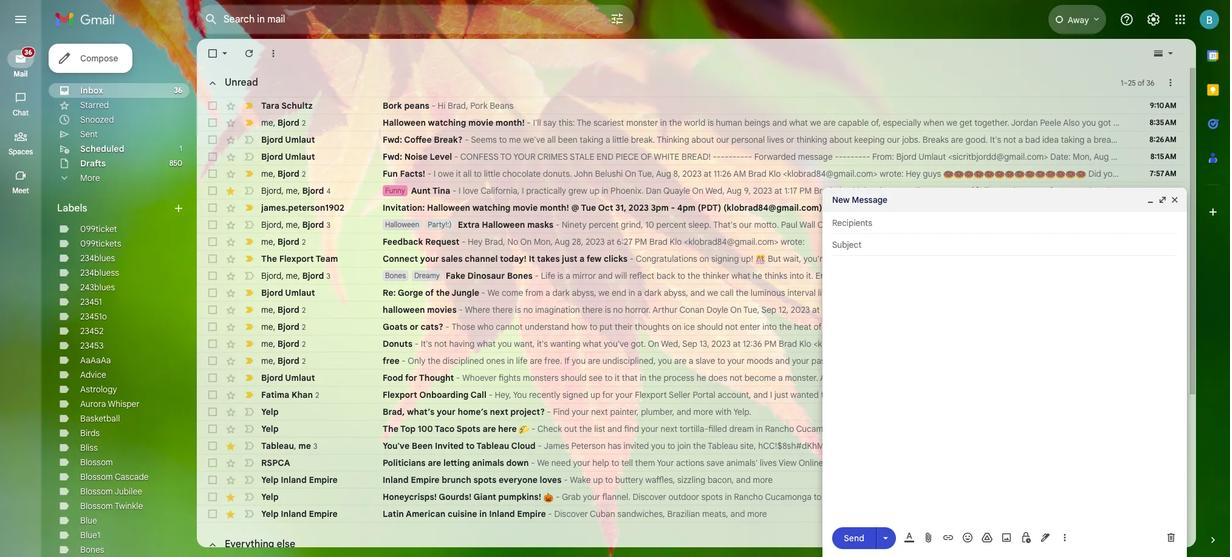 Task type: locate. For each thing, give the bounding box(es) containing it.
0 horizontal spatial guys
[[923, 168, 941, 179]]

2 vertical spatial wed,
[[922, 355, 942, 366]]

gaze left long
[[861, 372, 880, 383]]

21 row from the top
[[197, 437, 1230, 454]]

horror.
[[625, 304, 651, 315]]

main menu image
[[13, 12, 28, 27]]

2 🍩 image from the left
[[964, 169, 974, 180]]

tab list
[[1196, 39, 1230, 513]]

0 vertical spatial can
[[954, 338, 968, 349]]

0 vertical spatial he
[[753, 270, 762, 281]]

fwd: left coffee on the top left
[[383, 134, 402, 145]]

funny
[[385, 186, 405, 195]]

20 row from the top
[[197, 420, 1187, 437]]

1 horizontal spatial down
[[998, 458, 1019, 468]]

to left the show
[[1076, 185, 1083, 196]]

<klobrad84@gmail.com> up the subject field
[[973, 219, 1067, 230]]

2 animals from the left
[[967, 458, 996, 468]]

mon, up did
[[1073, 151, 1092, 162]]

starred
[[80, 100, 109, 111]]

we for we come from a dark abyss, we end in a dark abyss, and we call the luminous interval life. nikos kazantzakis on mon, sep 11, 2023 at 10:24 am james peterson <james.peterson1902@gmail.com>
[[488, 287, 500, 298]]

2 bjord , me , bjord 3 from the top
[[261, 270, 331, 281]]

you right 'if'
[[572, 355, 586, 366]]

5 me , bjord 2 from the top
[[261, 321, 306, 332]]

0 vertical spatial 11,
[[862, 219, 871, 230]]

some
[[995, 338, 1016, 349]]

are left capable
[[824, 117, 836, 128]]

end
[[597, 151, 614, 162]]

3 down fatima khan 2
[[313, 441, 317, 451]]

pop out image
[[1158, 195, 1168, 205]]

cell for donuts - it's not having what you want, it's wanting what you've got. on wed, sep 13, 2023 at 12:36 pm brad klo <klobrad84@gmail.com> wrote: hey can i have some palm readings in exchange for
[[1143, 338, 1187, 350]]

scheduled
[[80, 143, 124, 154]]

1 vertical spatial spots
[[702, 492, 723, 502]]

rspca down tableau , me 3
[[261, 458, 290, 468]]

month!
[[496, 117, 525, 128], [540, 202, 569, 213]]

0 horizontal spatial 12,
[[779, 304, 789, 315]]

fun facts!
[[383, 168, 425, 179]]

if
[[838, 372, 843, 383]]

bjord
[[278, 117, 299, 128], [261, 134, 283, 145], [261, 151, 283, 162], [897, 151, 917, 162], [278, 168, 299, 179], [261, 185, 282, 196], [302, 185, 324, 196], [261, 219, 282, 230], [302, 219, 324, 230], [278, 236, 299, 247], [261, 270, 282, 281], [302, 270, 324, 281], [261, 287, 283, 298], [278, 304, 299, 315], [278, 321, 299, 332], [278, 338, 299, 349], [278, 355, 299, 366], [261, 372, 283, 383]]

halloween down invitation:
[[385, 220, 419, 229]]

None checkbox
[[207, 100, 219, 112], [207, 134, 219, 146], [207, 151, 219, 163], [207, 168, 219, 180], [207, 253, 219, 265], [207, 287, 219, 299], [207, 304, 219, 316], [207, 321, 219, 333], [207, 338, 219, 350], [207, 423, 219, 435], [207, 491, 219, 503], [207, 508, 219, 520], [207, 100, 219, 112], [207, 134, 219, 146], [207, 151, 219, 163], [207, 168, 219, 180], [207, 253, 219, 265], [207, 287, 219, 299], [207, 304, 219, 316], [207, 321, 219, 333], [207, 338, 219, 350], [207, 423, 219, 435], [207, 491, 219, 503], [207, 508, 219, 520]]

1 horizontal spatial taking
[[1061, 134, 1085, 145]]

umlaut for food for thought - whoever fights monsters should see to it that in the process he does not become a monster. and if you gaze long enough into an abyss, the abyss will gaze back into you.
[[285, 372, 315, 383]]

got.
[[631, 338, 646, 349]]

hey,
[[495, 389, 511, 400]]

🎊 image
[[756, 255, 766, 265]]

of
[[641, 151, 652, 162]]

0 horizontal spatial spots
[[474, 475, 497, 485]]

are up readings on the right bottom of page
[[1072, 304, 1085, 315]]

fwd: up fun on the top left of the page
[[383, 151, 402, 162]]

message
[[798, 151, 833, 162]]

3 inside tableau , me 3
[[313, 441, 317, 451]]

5 row from the top
[[197, 165, 1230, 182]]

mon, down 'masks'
[[534, 236, 553, 247]]

2 vertical spatial of
[[814, 321, 822, 332]]

2 bjord umlaut from the top
[[261, 151, 315, 162]]

aurora whisper link
[[80, 399, 140, 410]]

food
[[383, 372, 403, 383]]

wed, down thoughts
[[661, 338, 681, 349]]

me , bjord 2 for free
[[261, 355, 306, 366]]

channel
[[465, 253, 498, 264]]

thought
[[419, 372, 454, 383]]

1 vertical spatial up
[[591, 389, 601, 400]]

0 vertical spatial rancho
[[765, 424, 794, 434]]

1 fwd: from the top
[[383, 134, 402, 145]]

1 vertical spatial or
[[410, 321, 419, 332]]

(pdt)
[[698, 202, 721, 213]]

1 right scream
[[1206, 117, 1209, 128]]

are left here
[[483, 424, 496, 434]]

fwd:
[[383, 134, 402, 145], [383, 151, 402, 162]]

0 vertical spatial movie
[[468, 117, 493, 128]]

blossom for blossom link
[[80, 457, 113, 468]]

your up food for thought - whoever fights monsters should see to it that in the process he does not become a monster. and if you gaze long enough into an abyss, the abyss will gaze back into you.
[[728, 355, 745, 366]]

up for signed
[[591, 389, 601, 400]]

come
[[502, 287, 523, 298]]

row
[[197, 97, 1187, 114], [197, 114, 1230, 131], [197, 131, 1201, 148], [197, 148, 1230, 165], [197, 165, 1230, 182], [197, 182, 1200, 199], [197, 199, 1187, 216], [197, 216, 1191, 233], [197, 233, 1187, 250], [197, 250, 1230, 267], [197, 267, 1230, 284], [197, 284, 1230, 301], [197, 301, 1210, 318], [197, 318, 1216, 335], [197, 335, 1187, 352], [197, 352, 1187, 369], [197, 369, 1187, 386], [197, 386, 1220, 403], [197, 403, 1187, 420], [197, 420, 1187, 437], [197, 437, 1230, 454], [197, 454, 1230, 472], [197, 472, 1187, 489], [197, 489, 1187, 506], [197, 506, 1187, 523]]

main content
[[197, 39, 1230, 557]]

1 horizontal spatial gaze
[[1041, 372, 1060, 383]]

next down hey, at the bottom left
[[490, 406, 508, 417]]

month! down beans
[[496, 117, 525, 128]]

twinkle
[[115, 501, 143, 512]]

refresh image
[[243, 47, 255, 60]]

12 row from the top
[[197, 284, 1230, 301]]

2 yelp from the top
[[261, 424, 279, 434]]

🌮 image
[[519, 425, 529, 435]]

it right "owe"
[[456, 168, 461, 179]]

1 🍩 image from the left
[[954, 169, 964, 180]]

1 horizontal spatial brad,
[[448, 100, 468, 111]]

can
[[1115, 219, 1130, 230]]

unread tab panel
[[197, 68, 1230, 523]]

we up loves
[[537, 458, 549, 468]]

pm up "free - only the disciplined ones in life are free. if you are undisciplined, you are a slave to your moods and your passions. eliud kipchoge on wed, sep 13, 2023 at 1:58 pm brad klo <klobrad84@gmail.com"
[[765, 338, 777, 349]]

8 cell from the top
[[1143, 355, 1187, 367]]

1 blossom from the top
[[80, 457, 113, 468]]

1 left 25
[[1121, 78, 1124, 87]]

invitation: halloween watching movie month! @ tue oct 31, 2023 3pm - 4pm (pdt) (klobrad84@gmail.com) -
[[383, 202, 831, 213]]

7 row from the top
[[197, 199, 1187, 216]]

1 horizontal spatial on
[[700, 253, 709, 264]]

cell for latin american cuisine in inland empire - discover cuban sandwiches, brazilian meats, and more ͏ ͏ ͏ ͏ ͏ ͏ ͏ ͏ ͏ ͏ ͏ ͏ ͏ ͏ ͏ ͏ ͏ ͏ ͏ ͏ ͏ ͏ ͏ ͏ ͏ ͏ ͏ ͏ ͏ ͏ ͏ ͏ ͏ ͏ ͏ ͏ ͏ ͏ ͏ ͏ ͏ ͏ ͏ ͏ ͏ ͏ ͏ ͏ ͏ ͏ ͏ ͏ ͏ ͏ ͏ ͏ ͏ ͏ ͏ ͏ ͏ ͏ ͏ ͏ ͏ ͏ ͏ ͏ ͏ ͏ ͏ ͏ ͏ ͏
[[1143, 508, 1187, 520]]

brad
[[748, 168, 767, 179], [814, 185, 832, 196], [938, 219, 956, 230], [650, 236, 668, 247], [1003, 270, 1021, 281], [856, 304, 874, 315], [1056, 321, 1074, 332], [779, 338, 797, 349], [1036, 355, 1054, 366]]

brad, right 'hi'
[[448, 100, 468, 111]]

0 horizontal spatial he
[[697, 372, 706, 383]]

2 for goats or cats? - those who cannot understand how to put their thoughts on ice should not enter into the heat of debate. friedrich nietzsche on tue, sep 12, 2023 at 4:19 pm brad klo <klobrad84@gmail.com> wrote: i
[[302, 322, 306, 331]]

2 down from the left
[[998, 458, 1019, 468]]

fwd: for fwd: coffee break? - seems to me we've all been taking a little break. thinking about our personal lives or thinking about keeping our jobs. breaks are good. it's not a bad idea taking a break every now and then. i
[[383, 134, 402, 145]]

what
[[789, 117, 808, 128], [732, 270, 751, 281], [1051, 304, 1070, 315], [477, 338, 496, 349], [583, 338, 602, 349], [857, 389, 876, 400]]

more options image
[[1062, 532, 1069, 544]]

1 letting from the left
[[444, 458, 470, 468]]

pm right 1:58 at the right bottom of the page
[[1021, 355, 1033, 366]]

23452 link
[[80, 326, 103, 337]]

🐕 image
[[972, 186, 982, 197]]

5 cell from the top
[[1143, 304, 1187, 316]]

the left list
[[579, 424, 592, 434]]

movie
[[468, 117, 493, 128], [513, 202, 538, 213]]

inbox section options image
[[1165, 77, 1177, 89]]

6 me , bjord 2 from the top
[[261, 338, 306, 349]]

2 horizontal spatial or
[[1159, 389, 1167, 400]]

seller
[[669, 389, 691, 400]]

<james.peterson1902@gmail.com>
[[1099, 287, 1230, 298]]

your up taco
[[437, 406, 456, 417]]

1 horizontal spatial little
[[613, 134, 629, 145]]

nikos
[[834, 287, 855, 298]]

kazantzakis
[[857, 287, 903, 298]]

0 horizontal spatial on
[[672, 321, 682, 332]]

13 cell from the top
[[1143, 440, 1187, 452]]

phoenix.
[[611, 185, 644, 196]]

to left answer
[[1117, 441, 1125, 451]]

tue,
[[638, 168, 654, 179], [887, 270, 903, 281], [744, 304, 760, 315], [946, 321, 962, 332]]

klo down the kazantzakis
[[876, 304, 889, 315]]

6 cell from the top
[[1143, 321, 1187, 333]]

099ticket
[[80, 224, 117, 235]]

insert photo image
[[1001, 532, 1013, 544]]

abyss, up the arthur
[[664, 287, 688, 298]]

16 cell from the top
[[1143, 491, 1187, 503]]

15 cell from the top
[[1143, 474, 1187, 486]]

gourds!
[[439, 492, 472, 502]]

1 horizontal spatial will
[[1027, 372, 1039, 383]]

you
[[1082, 117, 1096, 128], [1104, 168, 1118, 179], [1132, 219, 1146, 230], [1217, 253, 1230, 264], [498, 338, 512, 349], [572, 355, 586, 366], [658, 355, 672, 366], [845, 372, 859, 383], [878, 389, 892, 400], [1068, 389, 1082, 400], [1190, 389, 1204, 400], [651, 441, 665, 451], [1029, 458, 1043, 468]]

chat heading
[[0, 108, 41, 118]]

1 horizontal spatial no
[[613, 304, 623, 315]]

cannot
[[496, 321, 523, 332]]

1 horizontal spatial oct
[[1158, 254, 1171, 263]]

cell
[[1143, 219, 1187, 231], [1143, 236, 1187, 248], [1143, 270, 1187, 282], [1143, 287, 1187, 299], [1143, 304, 1187, 316], [1143, 321, 1187, 333], [1143, 338, 1187, 350], [1143, 355, 1187, 367], [1143, 372, 1187, 384], [1143, 389, 1187, 401], [1143, 406, 1187, 418], [1143, 423, 1187, 435], [1143, 440, 1187, 452], [1143, 457, 1187, 469], [1143, 474, 1187, 486], [1143, 491, 1187, 503], [1143, 508, 1187, 520]]

together.
[[975, 117, 1010, 128]]

10 cell from the top
[[1143, 389, 1187, 401]]

🍩 image
[[944, 169, 954, 180], [964, 169, 974, 180], [995, 169, 1005, 180], [1005, 169, 1015, 180], [1046, 169, 1056, 180], [1056, 169, 1066, 180], [1076, 169, 1086, 180]]

1 horizontal spatial discover
[[633, 492, 666, 502]]

brad right 1:17
[[814, 185, 832, 196]]

1 bjord , me , bjord 3 from the top
[[261, 219, 331, 230]]

None checkbox
[[207, 47, 219, 60], [207, 117, 219, 129], [207, 185, 219, 197], [207, 202, 219, 214], [207, 219, 219, 231], [207, 236, 219, 248], [207, 270, 219, 282], [207, 355, 219, 367], [207, 372, 219, 384], [207, 389, 219, 401], [207, 406, 219, 418], [207, 440, 219, 452], [207, 457, 219, 469], [207, 474, 219, 486], [207, 47, 219, 60], [207, 117, 219, 129], [207, 185, 219, 197], [207, 202, 219, 214], [207, 219, 219, 231], [207, 236, 219, 248], [207, 270, 219, 282], [207, 355, 219, 367], [207, 372, 219, 384], [207, 389, 219, 401], [207, 406, 219, 418], [207, 440, 219, 452], [207, 457, 219, 469], [207, 474, 219, 486]]

11, right 'fri,'
[[862, 219, 871, 230]]

2 blossom from the top
[[80, 472, 113, 482]]

2 for donuts - it's not having what you want, it's wanting what you've got. on wed, sep 13, 2023 at 12:36 pm brad klo <klobrad84@gmail.com> wrote: hey can i have some palm readings in exchange for
[[302, 339, 306, 348]]

0 vertical spatial find
[[624, 424, 639, 434]]

0 horizontal spatial no
[[523, 304, 533, 315]]

1 horizontal spatial rspca
[[826, 458, 853, 468]]

8:15 am
[[1151, 152, 1177, 161]]

bjord umlaut for re: gorge of the jungle
[[261, 287, 315, 298]]

2 for halloween movies - where there is no imagination there is no horror. arthur conan doyle on tue, sep 12, 2023 at 2:50 pm brad klo <klobrad84@gmail.com> wrote: hey guys what are your favorite halloween movies?
[[302, 305, 306, 314]]

🛣 image
[[982, 186, 992, 197]]

1 horizontal spatial james
[[1035, 287, 1061, 298]]

row containing james.peterson1902
[[197, 199, 1187, 216]]

2023 down interval
[[791, 304, 810, 315]]

1 horizontal spatial rancho
[[765, 424, 794, 434]]

whoever
[[462, 372, 497, 383]]

halloween down tina
[[427, 202, 470, 213]]

2 vertical spatial 1
[[180, 144, 182, 153]]

there up how
[[582, 304, 603, 315]]

spaces heading
[[0, 147, 41, 157]]

1 horizontal spatial 1
[[1121, 78, 1124, 87]]

1 me , bjord 2 from the top
[[261, 117, 306, 128]]

4 blossom from the top
[[80, 501, 113, 512]]

mail heading
[[0, 69, 41, 79]]

the left the top
[[383, 424, 399, 434]]

settings image
[[1147, 12, 1161, 27]]

bjord , me , bjord 3 down james.peterson1902
[[261, 219, 331, 230]]

- i owe it all to little chocolate donuts. john belushi on tue, aug 8, 2023 at 11:26 am brad klo <klobrad84@gmail.com> wrote: hey guys
[[425, 168, 944, 179]]

donate
[[855, 458, 883, 468]]

a down scariest
[[606, 134, 610, 145]]

dinosaur
[[468, 270, 505, 281]]

36 inside unread tab panel
[[1147, 78, 1155, 87]]

1 horizontal spatial dark
[[644, 287, 662, 298]]

data
[[885, 441, 903, 451], [1044, 441, 1062, 451]]

peele
[[1040, 117, 1062, 128]]

4 cell from the top
[[1143, 287, 1187, 299]]

3 me , bjord 2 from the top
[[261, 236, 306, 247]]

1 horizontal spatial can
[[1045, 458, 1059, 468]]

halloween down <james.peterson1902@gmail.com>
[[1138, 304, 1177, 315]]

understand
[[525, 321, 569, 332]]

10 row from the top
[[197, 250, 1230, 267]]

animals up giant
[[472, 458, 504, 468]]

gaze
[[861, 372, 880, 383], [1041, 372, 1060, 383]]

1 vertical spatial we
[[537, 458, 549, 468]]

aug left 7, at top
[[1094, 151, 1109, 162]]

17 cell from the top
[[1143, 508, 1187, 520]]

here
[[498, 424, 517, 434]]

1 vertical spatial all
[[463, 168, 472, 179]]

4 yelp from the top
[[261, 492, 279, 502]]

1 vertical spatial it's
[[421, 338, 432, 349]]

taking down also on the top
[[1061, 134, 1085, 145]]

you right did
[[1104, 168, 1118, 179]]

particular
[[998, 389, 1036, 400]]

0 horizontal spatial halloween
[[383, 304, 425, 315]]

7 cell from the top
[[1143, 338, 1187, 350]]

rancho up hcc!$8sh#dkhmc.
[[765, 424, 794, 434]]

animals'
[[726, 458, 758, 468]]

tina
[[433, 185, 450, 196]]

0 horizontal spatial about
[[692, 134, 714, 145]]

percent down invitation: halloween watching movie month! @ tue oct 31, 2023 3pm - 4pm (pdt) (klobrad84@gmail.com) - on the top
[[589, 219, 619, 230]]

row containing rspca
[[197, 454, 1230, 472]]

🍩 image
[[954, 169, 964, 180], [974, 169, 984, 180], [984, 169, 995, 180], [1015, 169, 1025, 180], [1025, 169, 1035, 180], [1035, 169, 1046, 180], [1066, 169, 1076, 180]]

1 animals from the left
[[472, 458, 504, 468]]

our
[[716, 134, 729, 145], [887, 134, 900, 145], [739, 219, 752, 230]]

main content containing unread
[[197, 39, 1230, 557]]

0 vertical spatial wed,
[[706, 185, 725, 196]]

cell for goats or cats? - those who cannot understand how to put their thoughts on ice should not enter into the heat of debate. friedrich nietzsche on tue, sep 12, 2023 at 4:19 pm brad klo <klobrad84@gmail.com> wrote: i
[[1143, 321, 1187, 333]]

0 vertical spatial 1
[[1121, 78, 1124, 87]]

1 gaze from the left
[[861, 372, 880, 383]]

outdoor
[[669, 492, 699, 502]]

blossom for blossom twinkle
[[80, 501, 113, 512]]

free
[[383, 355, 400, 366]]

2 fwd: from the top
[[383, 151, 402, 162]]

the
[[577, 117, 591, 128], [1151, 168, 1165, 179], [261, 253, 277, 264], [383, 424, 399, 434], [1121, 458, 1136, 468]]

0 vertical spatial oct
[[598, 202, 613, 213]]

2 help from the left
[[1061, 458, 1078, 468]]

24 row from the top
[[197, 489, 1187, 506]]

2 them from the left
[[1100, 458, 1119, 468]]

2023
[[1119, 151, 1138, 162], [683, 168, 702, 179], [753, 185, 773, 196], [629, 202, 649, 213], [873, 219, 892, 230], [586, 236, 605, 247], [936, 270, 955, 281], [967, 287, 987, 298], [791, 304, 810, 315], [993, 321, 1012, 332], [712, 338, 731, 349], [973, 355, 992, 366]]

yelp inland empire for latin american cuisine in inland empire
[[261, 509, 338, 520]]

2 horizontal spatial brad,
[[485, 236, 505, 247]]

exchange
[[1084, 338, 1121, 349]]

row containing tableau
[[197, 437, 1230, 454]]

painter,
[[610, 406, 639, 417]]

yelp inland empire
[[261, 475, 338, 485], [261, 509, 338, 520]]

bones down connect
[[385, 271, 406, 280]]

4 🍩 image from the left
[[1015, 169, 1025, 180]]

2023 down 11:40
[[967, 287, 987, 298]]

0 horizontal spatial them
[[635, 458, 655, 468]]

close image
[[1170, 195, 1180, 205]]

watching
[[428, 117, 466, 128], [473, 202, 511, 213]]

0 horizontal spatial james
[[544, 441, 569, 451]]

clicks
[[604, 253, 628, 264]]

imagination
[[535, 304, 580, 315]]

13 row from the top
[[197, 301, 1210, 318]]

0 horizontal spatial gaze
[[861, 372, 880, 383]]

19 row from the top
[[197, 403, 1187, 420]]

in right that on the bottom right of the page
[[640, 372, 647, 383]]

2 inside fatima khan 2
[[315, 390, 319, 400]]

chat
[[13, 108, 29, 117]]

2 gaze from the left
[[1041, 372, 1060, 383]]

there up cannot at the left bottom
[[492, 304, 513, 315]]

more down portal
[[694, 406, 713, 417]]

0 vertical spatial of
[[1138, 78, 1145, 87]]

peterson down list
[[572, 441, 606, 451]]

3 blossom from the top
[[80, 486, 113, 497]]

of
[[1138, 78, 1145, 87], [425, 287, 434, 298], [814, 321, 822, 332]]

advanced search options image
[[605, 7, 629, 31]]

no
[[523, 304, 533, 315], [613, 304, 623, 315]]

14 cell from the top
[[1143, 457, 1187, 469]]

bjord umlaut down tara schultz
[[261, 134, 315, 145]]

2023 left 7:08
[[873, 219, 892, 230]]

more image
[[267, 47, 280, 60]]

more
[[80, 173, 100, 184]]

1 vertical spatial 1
[[1206, 117, 1209, 128]]

0 horizontal spatial percent
[[589, 219, 619, 230]]

i right then.
[[1198, 134, 1201, 145]]

1 dark from the left
[[553, 287, 570, 298]]

for down the creating at the top right of page
[[1190, 270, 1201, 281]]

1 vertical spatial yelp inland empire
[[261, 509, 338, 520]]

and right "moods"
[[775, 355, 790, 366]]

2 horizontal spatial just
[[1206, 389, 1220, 400]]

1 vertical spatial has
[[1201, 458, 1214, 468]]

1 vertical spatial bjord , me , bjord 3
[[261, 270, 331, 281]]

your up "dreamy"
[[420, 253, 439, 264]]

0 vertical spatial have
[[1124, 117, 1142, 128]]

a left bad
[[1019, 134, 1023, 145]]

2 about from the left
[[830, 134, 852, 145]]

them right stop
[[1100, 458, 1119, 468]]

0 horizontal spatial letting
[[444, 458, 470, 468]]

online
[[799, 458, 824, 468]]

me , bjord 2 for goats
[[261, 321, 306, 332]]

what up readings on the right bottom of page
[[1051, 304, 1070, 315]]

of right heat
[[814, 321, 822, 332]]

4 bjord umlaut from the top
[[261, 372, 315, 383]]

practically
[[526, 185, 566, 196]]

navigation
[[0, 39, 43, 557]]

0 vertical spatial month!
[[496, 117, 525, 128]]

halloween down bork
[[383, 117, 426, 128]]

just up sha
[[1206, 389, 1220, 400]]

wed, up (pdt)
[[706, 185, 725, 196]]

are up see
[[588, 355, 600, 366]]

0 horizontal spatial there
[[492, 304, 513, 315]]

4
[[327, 186, 331, 195]]

you left still
[[882, 253, 896, 264]]

2 politicians from the left
[[885, 458, 924, 468]]

1 bjord umlaut from the top
[[261, 134, 315, 145]]

1 politicians from the left
[[383, 458, 426, 468]]

to
[[1114, 117, 1121, 128], [499, 134, 507, 145], [474, 168, 482, 179], [1076, 185, 1083, 196], [678, 270, 686, 281], [590, 321, 598, 332], [718, 355, 725, 366], [605, 372, 613, 383], [821, 389, 829, 400], [466, 441, 475, 451], [668, 441, 675, 451], [905, 441, 913, 451], [1117, 441, 1125, 451], [612, 458, 619, 468], [605, 475, 613, 485], [814, 492, 822, 502]]

1 yelp inland empire from the top
[[261, 475, 338, 485]]

1 vertical spatial he
[[697, 372, 706, 383]]

me , bjord 2 for halloween
[[261, 304, 306, 315]]

1 horizontal spatial were
[[1169, 389, 1188, 400]]

1 vertical spatial of
[[425, 287, 434, 298]]

can up an
[[954, 338, 968, 349]]

spots
[[457, 424, 481, 434]]

not up <sicritbjordd@gmail.com>
[[1004, 134, 1016, 145]]

them
[[635, 458, 655, 468], [1100, 458, 1119, 468]]

fwd: coffee break? - seems to me we've all been taking a little break. thinking about our personal lives or thinking about keeping our jobs. breaks are good. it's not a bad idea taking a break every now and then. i
[[383, 134, 1201, 145]]

friedrich
[[856, 321, 890, 332]]

the left heat
[[779, 321, 792, 332]]

5 🍩 image from the left
[[1025, 169, 1035, 180]]

1 🍩 image from the left
[[944, 169, 954, 180]]

blossom down blossom link
[[80, 472, 113, 482]]

break
[[1094, 134, 1116, 145]]

more for with
[[694, 406, 713, 417]]

3 row from the top
[[197, 131, 1201, 148]]

7 me , bjord 2 from the top
[[261, 355, 306, 366]]

1 horizontal spatial we
[[537, 458, 549, 468]]

rspca
[[261, 458, 290, 468], [826, 458, 853, 468]]

36 right 25
[[1147, 78, 1155, 87]]

cell for free - only the disciplined ones in life are free. if you are undisciplined, you are a slave to your moods and your passions. eliud kipchoge on wed, sep 13, 2023 at 1:58 pm brad klo <klobrad84@gmail.com
[[1143, 355, 1187, 367]]

with
[[716, 406, 732, 417], [867, 441, 883, 451]]

we down dinosaur
[[488, 287, 500, 298]]

<klobrad84@gmail.com
[[1070, 355, 1161, 366]]

i left some
[[970, 338, 972, 349]]

2 cell from the top
[[1143, 236, 1187, 248]]

i right 🚘 icon at the top right of the page
[[1005, 185, 1007, 196]]

flexport up brad, what's your home's next project? - find your next painter, plumber, and more with yelp. ͏ ͏ ͏ ͏ ͏ ͏ ͏ ͏ ͏ ͏ ͏ ͏ ͏ ͏ ͏ ͏ ͏ ͏ ͏ ͏ ͏ ͏ ͏ ͏ ͏ ͏ ͏ ͏ ͏ ͏ ͏ ͏ ͏ ͏ ͏ ͏ ͏ ͏ ͏ ͏ ͏ ͏ ͏ ͏ ͏ ͏ ͏ ͏ ͏ ͏ ͏ ͏ ͏ ͏ ͏ ͏ ͏ ͏ ͏ ͏ ͏ ͏ ͏ ͏ ͏ ͏ ͏ ͏ ͏ ͏ ͏ ͏ ͏ ͏
[[635, 389, 667, 400]]

aunt
[[411, 185, 431, 196]]

0 horizontal spatial will
[[615, 270, 627, 281]]

cell for inland empire brunch spots everyone loves - wake up to buttery waffles, sizzling bacon, and more ͏ ͏ ͏ ͏ ͏ ͏ ͏ ͏ ͏ ͏ ͏ ͏ ͏ ͏ ͏ ͏ ͏ ͏ ͏ ͏ ͏ ͏ ͏ ͏ ͏ ͏ ͏ ͏ ͏ ͏ ͏ ͏ ͏ ͏ ͏ ͏ ͏ ͏ ͏ ͏ ͏ ͏ ͏ ͏ ͏ ͏ ͏ ͏ ͏ ͏ ͏ ͏ ͏ ͏ ͏ ͏ ͏ ͏ ͏ ͏ ͏ ͏ ͏ ͏ ͏ ͏ ͏ ͏ ͏ ͏ ͏ ͏ ͏ ͏
[[1143, 474, 1187, 486]]

loves
[[540, 475, 562, 485]]

beans
[[490, 100, 514, 111]]

0 horizontal spatial were
[[895, 389, 913, 400]]

peans
[[404, 100, 430, 111]]

18 row from the top
[[197, 386, 1220, 403]]

were down enough
[[895, 389, 913, 400]]

then.
[[1176, 134, 1196, 145]]

11 cell from the top
[[1143, 406, 1187, 418]]

1 vertical spatial discover
[[554, 509, 588, 520]]

2 vertical spatial brad,
[[383, 406, 405, 417]]

9 cell from the top
[[1143, 372, 1187, 384]]

call
[[721, 287, 734, 298]]

on right nietzsche
[[933, 321, 944, 332]]

letting down decisions.
[[940, 458, 965, 468]]

2 rspca from the left
[[826, 458, 853, 468]]

3 🍩 image from the left
[[984, 169, 995, 180]]

0 vertical spatial will
[[615, 270, 627, 281]]

the top 100 taco spots are here
[[383, 424, 519, 434]]

to up to
[[499, 134, 507, 145]]

you've
[[383, 441, 410, 451]]

wall
[[800, 219, 816, 230]]

1 vertical spatial with
[[867, 441, 883, 451]]

1 vertical spatial guys
[[1031, 304, 1049, 315]]

17 row from the top
[[197, 369, 1187, 386]]

insert signature image
[[1040, 532, 1052, 544]]

a left mirror
[[566, 270, 571, 281]]

0 vertical spatial it's
[[990, 134, 1002, 145]]

1 vertical spatial it
[[615, 372, 620, 383]]

1 data from the left
[[885, 441, 903, 451]]

letting up brunch
[[444, 458, 470, 468]]

aug left 29,
[[905, 270, 920, 281]]

you left got on the right top
[[1082, 117, 1096, 128]]

2 horizontal spatial 36
[[1147, 78, 1155, 87]]

cell for flexport onboarding call - hey, you recently signed up for your flexport seller portal account, and i just wanted to clarify what you were looking for. is there a particular service you need support with, or were you just
[[1143, 389, 1187, 401]]

yelp
[[261, 406, 279, 417], [261, 424, 279, 434], [261, 475, 279, 485], [261, 492, 279, 502], [261, 509, 279, 520]]

0 vertical spatial we
[[488, 287, 500, 298]]

have left some
[[974, 338, 993, 349]]

thinker
[[703, 270, 730, 281]]

3 bjord umlaut from the top
[[261, 287, 315, 298]]

seems
[[471, 134, 497, 145]]

capable
[[838, 117, 869, 128]]

every
[[1118, 134, 1139, 145]]

fwd: for fwd: noise level - confess to your crimes stale end piece of white bread! ---------- forwarded message --------- from: bjord umlaut <sicritbjordd@gmail.com> date: mon, aug 7, 2023 at 10:58 am subject: re
[[383, 151, 402, 162]]

insert emoji ‪(⌘⇧2)‬ image
[[962, 532, 974, 544]]

tue, up enter
[[744, 304, 760, 315]]

1 help from the left
[[593, 458, 609, 468]]

0 vertical spatial 12,
[[779, 304, 789, 315]]

0 vertical spatial james
[[1035, 287, 1061, 298]]

blossom up blossom twinkle link
[[80, 486, 113, 497]]

14 row from the top
[[197, 318, 1216, 335]]

1 horizontal spatial have
[[1124, 117, 1142, 128]]

to left put
[[590, 321, 598, 332]]

to down - congratulations on signing up!
[[678, 270, 686, 281]]

1 row from the top
[[197, 97, 1187, 114]]

0 horizontal spatial bones
[[80, 544, 104, 555]]

1 horizontal spatial our
[[739, 219, 752, 230]]

on up thinker
[[700, 253, 709, 264]]

fights
[[499, 372, 521, 383]]

🚘 image
[[992, 186, 1002, 197]]

23 row from the top
[[197, 472, 1187, 489]]

6 🍩 image from the left
[[1056, 169, 1066, 180]]

1 inside row
[[1206, 117, 1209, 128]]

what up fwd: coffee break? - seems to me we've all been taking a little break. thinking about our personal lives or thinking about keeping our jobs. breaks are good. it's not a bad idea taking a break every now and then. i
[[789, 117, 808, 128]]

wrote: down 10:24
[[988, 304, 1012, 315]]

1 horizontal spatial data
[[1044, 441, 1062, 451]]

little up piece
[[613, 134, 629, 145]]

put
[[600, 321, 613, 332]]

and right list
[[608, 424, 622, 434]]

1 vertical spatial back
[[1062, 372, 1080, 383]]



Task type: vqa. For each thing, say whether or not it's contained in the screenshot.
left the inbox link
no



Task type: describe. For each thing, give the bounding box(es) containing it.
your down signed
[[572, 406, 589, 417]]

2 horizontal spatial need
[[1084, 389, 1103, 400]]

1 horizontal spatial movie
[[513, 202, 538, 213]]

you down cannot at the left bottom
[[498, 338, 512, 349]]

0 vertical spatial back
[[657, 270, 675, 281]]

0 horizontal spatial you
[[513, 389, 527, 400]]

1 vertical spatial can
[[1045, 458, 1059, 468]]

at left 1:58 at the right bottom of the page
[[994, 355, 1002, 366]]

a left few
[[580, 253, 585, 264]]

25
[[1128, 78, 1136, 87]]

1 horizontal spatial watching
[[473, 202, 511, 213]]

are right life
[[530, 355, 542, 366]]

blue1
[[80, 530, 100, 541]]

on up the kazantzakis
[[874, 270, 885, 281]]

row containing the flexport team
[[197, 250, 1230, 267]]

to down confess
[[474, 168, 482, 179]]

2023 right 8,
[[683, 168, 702, 179]]

@
[[571, 202, 579, 213]]

aug right 'fri,'
[[845, 219, 860, 230]]

sep up an
[[944, 355, 959, 366]]

6 row from the top
[[197, 182, 1200, 199]]

are up process
[[674, 355, 687, 366]]

pm right 4:19
[[1042, 321, 1054, 332]]

2 horizontal spatial bones
[[507, 270, 533, 281]]

bacon,
[[708, 475, 734, 485]]

labels heading
[[57, 202, 173, 214]]

more send options image
[[880, 532, 892, 544]]

cell for feedback request - hey brad, no on mon, aug 28, 2023 at 6:27 pm brad klo <klobrad84@gmail.com> wrote:
[[1143, 236, 1187, 248]]

2 row from the top
[[197, 114, 1230, 131]]

1 horizontal spatial 36
[[174, 86, 182, 95]]

want,
[[514, 338, 535, 349]]

5 🍩 image from the left
[[1046, 169, 1056, 180]]

3 🍩 image from the left
[[995, 169, 1005, 180]]

everything else button
[[201, 533, 300, 557]]

a up horror.
[[638, 287, 642, 298]]

american
[[406, 509, 446, 520]]

abyss
[[1002, 372, 1024, 383]]

1 vertical spatial mon,
[[534, 236, 553, 247]]

you down 'customize'
[[1029, 458, 1043, 468]]

1 down from the left
[[506, 458, 529, 468]]

0 horizontal spatial with
[[716, 406, 732, 417]]

2 horizontal spatial there
[[968, 389, 989, 400]]

find
[[553, 406, 570, 417]]

eliud
[[850, 355, 868, 366]]

1 them from the left
[[635, 458, 655, 468]]

process
[[664, 372, 695, 383]]

you up tip.
[[1217, 253, 1230, 264]]

2 horizontal spatial our
[[887, 134, 900, 145]]

8 row from the top
[[197, 216, 1191, 233]]

2 halloween from the left
[[1138, 304, 1177, 315]]

brad, for hi
[[448, 100, 468, 111]]

is
[[960, 389, 966, 400]]

and
[[820, 372, 836, 383]]

blossom for blossom cascade
[[80, 472, 113, 482]]

meats,
[[702, 509, 729, 520]]

you right with,
[[1190, 389, 1204, 400]]

jobs.
[[902, 134, 921, 145]]

<klobrad84@gmail.com> up signing
[[684, 236, 779, 247]]

thinks
[[765, 270, 788, 281]]

me , bjord 2 for feedback
[[261, 236, 306, 247]]

2 were from the left
[[1169, 389, 1188, 400]]

debate.
[[824, 321, 853, 332]]

slave
[[696, 355, 715, 366]]

<klobrad84@gmail.com> down from:
[[849, 185, 943, 196]]

inform
[[915, 441, 940, 451]]

2 no from the left
[[613, 304, 623, 315]]

1 horizontal spatial next
[[591, 406, 608, 417]]

2 horizontal spatial of
[[1138, 78, 1145, 87]]

0 vertical spatial guys
[[923, 168, 941, 179]]

the down - congratulations on signing up!
[[688, 270, 700, 281]]

the left process
[[649, 372, 662, 383]]

on left 'fri,'
[[818, 219, 829, 230]]

to down spots
[[466, 441, 475, 451]]

16 row from the top
[[197, 352, 1187, 369]]

in down bacon,
[[725, 492, 732, 502]]

0 vertical spatial little
[[613, 134, 629, 145]]

0 vertical spatial up
[[590, 185, 600, 196]]

2 taking from the left
[[1061, 134, 1085, 145]]

the left the uk
[[1121, 458, 1136, 468]]

hey up 4:19
[[1014, 304, 1029, 315]]

grab
[[562, 492, 581, 502]]

- check out the list and find your next tortilla-filled dream in rancho cucamonga ͏ ͏ ͏ ͏ ͏ ͏͏ ͏ ͏ ͏ ͏ ͏͏ ͏ ͏ ͏ ͏ ͏ ͏ ͏ ͏ ͏ ͏͏ ͏ ͏ ͏ ͏ ͏͏ ͏ ͏ ͏ ͏ ͏ ͏ ͏ ͏ ͏ ͏͏ ͏ ͏ ͏ ͏ ͏͏ ͏ ͏ ͏ ͏ ͏ ͏ ͏ ͏ ͏ ͏͏ ͏ ͏ ͏ ͏ ͏͏ ͏
[[529, 424, 967, 434]]

2 congratulations from the left
[[1107, 253, 1169, 264]]

wake
[[570, 475, 591, 485]]

1 cell from the top
[[1143, 219, 1187, 231]]

still
[[898, 253, 911, 264]]

umlaut down breaks
[[919, 151, 946, 162]]

i'll
[[533, 117, 541, 128]]

search in mail image
[[201, 9, 222, 30]]

a left particular
[[991, 389, 996, 400]]

looking
[[916, 389, 943, 400]]

sep down luminous
[[762, 304, 777, 315]]

but
[[768, 253, 781, 264]]

personal
[[732, 134, 765, 145]]

0 vertical spatial discover
[[633, 492, 666, 502]]

in right dream
[[756, 424, 763, 434]]

3 cell from the top
[[1143, 270, 1187, 282]]

we for we need your help to tell them your actions save animals' lives view online rspca donate politicians are letting animals down – you can help stop them the uk government has drop
[[537, 458, 549, 468]]

1 vertical spatial wed,
[[661, 338, 681, 349]]

4 🍩 image from the left
[[1005, 169, 1015, 180]]

blossom jubilee
[[80, 486, 142, 497]]

jordan
[[1011, 117, 1038, 128]]

brad up 10:24
[[1003, 270, 1021, 281]]

brad right 7:08
[[938, 219, 956, 230]]

on down piece
[[625, 168, 636, 179]]

gmail image
[[55, 7, 121, 32]]

1 vertical spatial 12,
[[981, 321, 991, 332]]

few
[[587, 253, 602, 264]]

0 horizontal spatial abyss,
[[572, 287, 596, 298]]

bjord umlaut for fwd: coffee break?
[[261, 134, 315, 145]]

1 taking from the left
[[580, 134, 604, 145]]

0 horizontal spatial find
[[624, 424, 639, 434]]

1 vertical spatial lives
[[760, 458, 777, 468]]

to left fall's
[[814, 492, 822, 502]]

the down 'subject:'
[[1195, 168, 1208, 179]]

inland down tableau , me 3
[[281, 475, 307, 485]]

tara
[[261, 100, 280, 111]]

in right end
[[629, 287, 635, 298]]

inbox link
[[80, 85, 103, 96]]

10
[[646, 219, 654, 230]]

meet heading
[[0, 186, 41, 196]]

halloween movies - where there is no imagination there is no horror. arthur conan doyle on tue, sep 12, 2023 at 2:50 pm brad klo <klobrad84@gmail.com> wrote: hey guys what are your favorite halloween movies?
[[383, 304, 1210, 315]]

at left 2:50
[[812, 304, 820, 315]]

what's
[[407, 406, 435, 417]]

2 dark from the left
[[644, 287, 662, 298]]

at left least
[[1144, 117, 1152, 128]]

crimes
[[538, 151, 568, 162]]

wrote: down movies?
[[1187, 321, 1211, 332]]

at left 12:36
[[733, 338, 741, 349]]

thoughts
[[635, 321, 670, 332]]

bjord , me , bjord 3 for fake dinosaur bones - life is a mirror and will reflect back to the thinker what he thinks into it. ernest holmes on tue, aug 29, 2023 at 11:40 am brad klo <klobrad84@gmail.com> wrote: thanks for the tip.
[[261, 270, 331, 281]]

2023 up some
[[993, 321, 1012, 332]]

brad, for hey
[[485, 236, 505, 247]]

me , bjord 2 for halloween
[[261, 117, 306, 128]]

bjord , me , bjord 3 for extra halloween masks - ninety percent grind, 10 percent sleep. that's our motto. paul wall on fri, aug 11, 2023 at 7:08 pm brad klo <klobrad84@gmail.com> wrote: yes!! can you set me up?
[[261, 219, 331, 230]]

2 for halloween watching movie month! - i'll say this: the scariest monster in the world is human beings and what we are capable of, especially when we get together. jordan peele also you got to have at least scream 1 and 2
[[302, 118, 306, 127]]

level
[[430, 151, 452, 162]]

least
[[1154, 117, 1173, 128]]

pm right 7:08
[[923, 219, 936, 230]]

basketball link
[[80, 413, 120, 424]]

1 vertical spatial –
[[1021, 458, 1027, 468]]

1 horizontal spatial bones
[[385, 271, 406, 280]]

1 percent from the left
[[589, 219, 619, 230]]

1 congratulations from the left
[[636, 253, 697, 264]]

compose button
[[49, 44, 133, 73]]

cell for politicians are letting animals down - we need your help to tell them your actions save animals' lives view online rspca donate politicians are letting animals down – you can help stop them the uk government has drop
[[1143, 457, 1187, 469]]

blossom jubilee link
[[80, 486, 142, 497]]

and up conan
[[691, 287, 705, 298]]

1 rspca from the left
[[261, 458, 290, 468]]

0 horizontal spatial it
[[456, 168, 461, 179]]

in left life
[[507, 355, 514, 366]]

you're
[[804, 253, 827, 264]]

sizzling
[[677, 475, 706, 485]]

0 horizontal spatial 36
[[24, 48, 32, 57]]

forget
[[1050, 185, 1073, 196]]

bjord umlaut for food for thought
[[261, 372, 315, 383]]

2 me , bjord 2 from the top
[[261, 168, 306, 179]]

to right got on the right top
[[1114, 117, 1121, 128]]

1 horizontal spatial 11,
[[957, 287, 965, 298]]

toggle confidential mode image
[[1020, 532, 1032, 544]]

goats or cats? - those who cannot understand how to put their thoughts on ice should not enter into the heat of debate. friedrich nietzsche on tue, sep 12, 2023 at 4:19 pm brad klo <klobrad84@gmail.com> wrote: i
[[383, 321, 1216, 332]]

favorite
[[1106, 304, 1135, 315]]

portal
[[693, 389, 716, 400]]

am up hole
[[1173, 151, 1186, 162]]

31,
[[616, 202, 626, 213]]

<sicritbjordd@gmail.com>
[[948, 151, 1048, 162]]

2 for feedback request - hey brad, no on mon, aug 28, 2023 at 6:27 pm brad klo <klobrad84@gmail.com> wrote:
[[302, 237, 306, 246]]

<klobrad84@gmail.com> up nietzsche
[[891, 304, 985, 315]]

brad up readings on the right bottom of page
[[1056, 321, 1074, 332]]

sent
[[80, 129, 98, 140]]

wrote: left yes!!
[[1069, 219, 1093, 230]]

klo up exchange
[[1076, 321, 1089, 332]]

9 row from the top
[[197, 233, 1187, 250]]

we up thinking
[[810, 117, 821, 128]]

0 horizontal spatial has
[[608, 441, 622, 451]]

1 horizontal spatial need
[[913, 253, 933, 264]]

into left an
[[932, 372, 947, 383]]

blossom for blossom jubilee
[[80, 486, 113, 497]]

we've
[[523, 134, 545, 145]]

1 horizontal spatial find
[[824, 492, 839, 502]]

2 percent from the left
[[657, 219, 686, 230]]

0 horizontal spatial or
[[410, 321, 419, 332]]

10:24
[[999, 287, 1019, 298]]

1 horizontal spatial should
[[697, 321, 723, 332]]

stale
[[570, 151, 595, 162]]

latin
[[383, 509, 404, 520]]

flexport_reverse_logo@2x
[[952, 253, 1059, 264]]

cell for brad, what's your home's next project? - find your next painter, plumber, and more with yelp. ͏ ͏ ͏ ͏ ͏ ͏ ͏ ͏ ͏ ͏ ͏ ͏ ͏ ͏ ͏ ͏ ͏ ͏ ͏ ͏ ͏ ͏ ͏ ͏ ͏ ͏ ͏ ͏ ͏ ͏ ͏ ͏ ͏ ͏ ͏ ͏ ͏ ͏ ͏ ͏ ͏ ͏ ͏ ͏ ͏ ͏ ͏ ͏ ͏ ͏ ͏ ͏ ͏ ͏ ͏ ͏ ͏ ͏ ͏ ͏ ͏ ͏ ͏ ͏ ͏ ͏ ͏ ͏ ͏ ͏ ͏ ͏ ͏ ͏
[[1143, 406, 1187, 418]]

yelp for honeycrisps! gourds! giant pumpkins!
[[261, 492, 279, 502]]

halloween up no
[[482, 219, 525, 230]]

service
[[1038, 389, 1066, 400]]

0 horizontal spatial discover
[[554, 509, 588, 520]]

5 yelp from the top
[[261, 509, 279, 520]]

0 vertical spatial lives
[[767, 134, 784, 145]]

row containing tara schultz
[[197, 97, 1187, 114]]

on right the kazantzakis
[[905, 287, 916, 298]]

the down 10:58
[[1151, 168, 1165, 179]]

up for wake
[[593, 475, 603, 485]]

invitation:
[[383, 202, 425, 213]]

2 horizontal spatial next
[[661, 424, 678, 434]]

2 🍩 image from the left
[[974, 169, 984, 180]]

yelp for the top 100 taco spots are here
[[261, 424, 279, 434]]

1 horizontal spatial flexport
[[383, 389, 417, 400]]

support image
[[1120, 12, 1134, 27]]

0 vertical spatial spots
[[474, 475, 497, 485]]

1 horizontal spatial just
[[775, 389, 789, 400]]

brazilian
[[667, 509, 700, 520]]

2023 left 1:58 at the right bottom of the page
[[973, 355, 992, 366]]

discard draft ‪(⌘⇧d)‬ image
[[1165, 532, 1178, 544]]

masks
[[527, 219, 554, 230]]

2 data from the left
[[1044, 441, 1062, 451]]

the right call
[[736, 287, 749, 298]]

1 vertical spatial cucamonga
[[765, 492, 812, 502]]

hey up the channel
[[468, 236, 483, 247]]

i down the 'become'
[[770, 389, 772, 400]]

the left the team
[[261, 253, 277, 264]]

forwarded
[[754, 151, 796, 162]]

1 halloween from the left
[[383, 304, 425, 315]]

243blues
[[80, 282, 115, 293]]

7:08
[[904, 219, 921, 230]]

jungle
[[452, 287, 479, 298]]

nietzsche
[[892, 321, 931, 332]]

in up invitation: halloween watching movie month! @ tue oct 31, 2023 3pm - 4pm (pdt) (klobrad84@gmail.com) - on the top
[[602, 185, 609, 196]]

12 cell from the top
[[1143, 423, 1187, 435]]

0 horizontal spatial flexport
[[279, 253, 314, 264]]

2 for free - only the disciplined ones in life are free. if you are undisciplined, you are a slave to your moods and your passions. eliud kipchoge on wed, sep 13, 2023 at 1:58 pm brad klo <klobrad84@gmail.com
[[302, 356, 306, 365]]

your right grab
[[583, 492, 600, 502]]

0 horizontal spatial brad,
[[383, 406, 405, 417]]

row containing fatima khan
[[197, 386, 1220, 403]]

break.
[[631, 134, 655, 145]]

umlaut for re: gorge of the jungle - we come from a dark abyss, we end in a dark abyss, and we call the luminous interval life. nikos kazantzakis on mon, sep 11, 2023 at 10:24 am james peterson <james.peterson1902@gmail.com>
[[285, 287, 315, 298]]

bjord umlaut for fwd: noise level
[[261, 151, 315, 162]]

send button
[[832, 527, 876, 549]]

inland up else
[[281, 509, 307, 520]]

0 horizontal spatial our
[[716, 134, 729, 145]]

1 were from the left
[[895, 389, 913, 400]]

0 horizontal spatial just
[[562, 253, 578, 264]]

1 vertical spatial have
[[974, 338, 993, 349]]

0 vertical spatial watching
[[428, 117, 466, 128]]

0 horizontal spatial should
[[561, 372, 587, 383]]

more for ͏
[[747, 509, 767, 520]]

0 horizontal spatial month!
[[496, 117, 525, 128]]

klo up - congratulations on signing up!
[[670, 236, 682, 247]]

send dialog
[[823, 188, 1187, 557]]

clarify
[[831, 389, 855, 400]]

buttery
[[615, 475, 643, 485]]

umlaut for fwd: coffee break? - seems to me we've all been taking a little break. thinking about our personal lives or thinking about keeping our jobs. breaks are good. it's not a bad idea taking a break every now and then. i
[[285, 134, 315, 145]]

2 horizontal spatial tableau
[[708, 441, 738, 451]]

are down inform on the bottom right
[[926, 458, 938, 468]]

1 vertical spatial 13,
[[961, 355, 971, 366]]

1 horizontal spatial spots
[[702, 492, 723, 502]]

1 horizontal spatial or
[[786, 134, 795, 145]]

insert files using drive image
[[981, 532, 993, 544]]

0 vertical spatial cucamonga
[[796, 424, 843, 434]]

1 horizontal spatial –
[[1124, 78, 1128, 87]]

6 🍩 image from the left
[[1035, 169, 1046, 180]]

2 horizontal spatial abyss,
[[961, 372, 985, 383]]

insert link ‪(⌘k)‬ image
[[942, 532, 955, 544]]

1 about from the left
[[692, 134, 714, 145]]

attach files image
[[923, 532, 935, 544]]

wanted
[[791, 389, 819, 400]]

0 horizontal spatial peterson
[[572, 441, 606, 451]]

Search in mail search field
[[197, 5, 634, 34]]

cloud
[[511, 441, 536, 451]]

1 horizontal spatial all
[[547, 134, 556, 145]]

yelp for brad, what's your home's next project?
[[261, 406, 279, 417]]

navigation containing mail
[[0, 39, 43, 557]]

cell for re: gorge of the jungle - we come from a dark abyss, we end in a dark abyss, and we call the luminous interval life. nikos kazantzakis on mon, sep 11, 2023 at 10:24 am james peterson <james.peterson1902@gmail.com>
[[1143, 287, 1187, 299]]

kipchoge
[[871, 355, 907, 366]]

1 horizontal spatial wed,
[[706, 185, 725, 196]]

3 yelp from the top
[[261, 475, 279, 485]]

0 horizontal spatial tableau
[[261, 440, 294, 451]]

for down see
[[603, 389, 614, 400]]

james.peterson1902
[[261, 202, 344, 213]]

goats
[[383, 321, 408, 332]]

life
[[541, 270, 555, 281]]

2 letting from the left
[[940, 458, 965, 468]]

Subject field
[[832, 239, 1178, 251]]

cell for food for thought - whoever fights monsters should see to it that in the process he does not become a monster. and if you gaze long enough into an abyss, the abyss will gaze back into you.
[[1143, 372, 1187, 384]]

me , bjord 2 for donuts
[[261, 338, 306, 349]]

🎃 image
[[544, 493, 554, 503]]

1 no from the left
[[523, 304, 533, 315]]

0 horizontal spatial oct
[[598, 202, 613, 213]]

invited
[[624, 441, 649, 451]]

stop
[[1080, 458, 1097, 468]]

1 horizontal spatial mon,
[[918, 287, 938, 298]]

wanting
[[550, 338, 581, 349]]

1 horizontal spatial tableau
[[477, 441, 509, 451]]

1 horizontal spatial peterson
[[1063, 287, 1097, 298]]

1 horizontal spatial abyss,
[[664, 287, 688, 298]]

view
[[779, 458, 797, 468]]

hello
[[1061, 253, 1080, 264]]

been
[[412, 441, 433, 451]]

long
[[882, 372, 899, 383]]

around,
[[1123, 185, 1153, 196]]

fake dinosaur bones - life is a mirror and will reflect back to the thinker what he thinks into it. ernest holmes on tue, aug 29, 2023 at 11:40 am brad klo <klobrad84@gmail.com> wrote: thanks for the tip.
[[446, 270, 1230, 281]]

2 vertical spatial or
[[1159, 389, 1167, 400]]

15 row from the top
[[197, 335, 1187, 352]]

0 vertical spatial 13,
[[700, 338, 710, 349]]

9,
[[744, 185, 751, 196]]

not down "cats?"
[[434, 338, 447, 349]]

1 for 1
[[180, 144, 182, 153]]

yelp inland empire for inland empire brunch spots everyone loves
[[261, 475, 338, 485]]

to left inform on the bottom right
[[905, 441, 913, 451]]

0 horizontal spatial need
[[551, 458, 571, 468]]

toggle split pane mode image
[[1153, 47, 1165, 60]]

0 horizontal spatial all
[[463, 168, 472, 179]]

4 row from the top
[[197, 148, 1230, 165]]

1 horizontal spatial guys
[[1031, 304, 1049, 315]]

to right slave
[[718, 355, 725, 366]]

1 vertical spatial month!
[[540, 202, 569, 213]]

Search in mail text field
[[224, 13, 576, 26]]

your up wake
[[573, 458, 590, 468]]

3 down james.peterson1902
[[327, 220, 331, 229]]

7 🍩 image from the left
[[1076, 169, 1086, 180]]

on right got.
[[648, 338, 659, 349]]

1 horizontal spatial with
[[867, 441, 883, 451]]

doyle
[[707, 304, 728, 315]]

with,
[[1138, 389, 1157, 400]]

blossom link
[[80, 457, 113, 468]]

25 row from the top
[[197, 506, 1187, 523]]

0 horizontal spatial next
[[490, 406, 508, 417]]

to left 'join'
[[668, 441, 675, 451]]

0 horizontal spatial movie
[[468, 117, 493, 128]]

else
[[277, 538, 295, 551]]

cats?
[[421, 321, 443, 332]]

3 down the team
[[327, 271, 331, 280]]

2 horizontal spatial on
[[1171, 253, 1181, 264]]

snoozed
[[80, 114, 114, 125]]

1 vertical spatial more
[[753, 475, 773, 485]]

pm right 2:50
[[842, 304, 854, 315]]

2023 right 31,
[[629, 202, 649, 213]]

confess
[[460, 151, 499, 162]]

umlaut for fwd: noise level - confess to your crimes stale end piece of white bread! ---------- forwarded message --------- from: bjord umlaut <sicritbjordd@gmail.com> date: mon, aug 7, 2023 at 10:58 am subject: re
[[285, 151, 315, 162]]

1 for 1 – 25 of 36
[[1121, 78, 1124, 87]]

cell for halloween movies - where there is no imagination there is no horror. arthur conan doyle on tue, sep 12, 2023 at 2:50 pm brad klo <klobrad84@gmail.com> wrote: hey guys what are your favorite halloween movies?
[[1143, 304, 1187, 316]]

2023 right 9, at the top
[[753, 185, 773, 196]]

<klobrad84@gmail.com> up eliud
[[814, 338, 908, 349]]

1 vertical spatial will
[[1027, 372, 1039, 383]]

0 horizontal spatial little
[[484, 168, 500, 179]]

and down clicks
[[598, 270, 613, 281]]

cell for you've been invited to tableau cloud - james peterson has invited you to join the tableau site, hcc!$8sh#dkhmc. interact with data to inform your decisions. customize data visualizations to answer your questions. sha
[[1143, 440, 1187, 452]]

bliss link
[[80, 442, 98, 453]]

11 row from the top
[[197, 267, 1230, 284]]

minimize image
[[1146, 195, 1156, 205]]

at left 11:40
[[957, 270, 965, 281]]

7 🍩 image from the left
[[1066, 169, 1076, 180]]

takes
[[537, 253, 560, 264]]

inland down giant
[[489, 509, 515, 520]]



